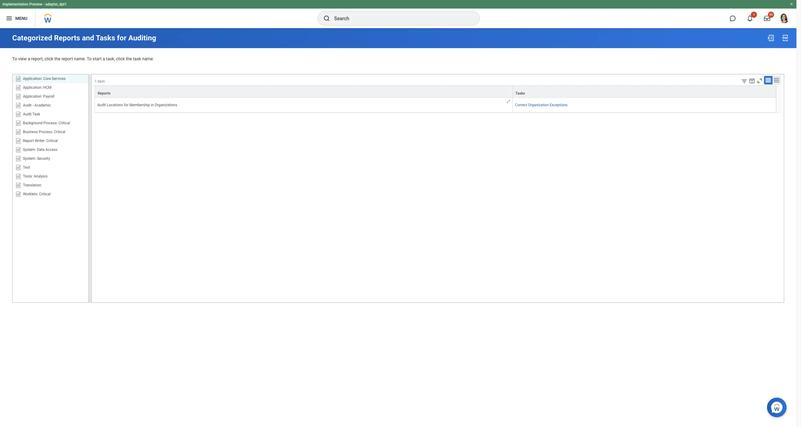 Task type: vqa. For each thing, say whether or not it's contained in the screenshot.
"tab list" containing Mentors
no



Task type: describe. For each thing, give the bounding box(es) containing it.
1 for 1 item
[[95, 79, 97, 84]]

grow image
[[506, 99, 511, 104]]

application: hcm
[[23, 85, 51, 90]]

report
[[23, 139, 34, 143]]

academic
[[34, 103, 51, 107]]

1 click from the left
[[45, 56, 53, 61]]

menu banner
[[0, 0, 797, 28]]

correct organization exceptions
[[515, 103, 568, 107]]

process: for background
[[43, 121, 58, 125]]

categorized reports and tasks for auditing main content
[[0, 28, 797, 308]]

1 name. from the left
[[74, 56, 86, 61]]

notifications large image
[[747, 15, 753, 21]]

Search Workday  search field
[[334, 12, 467, 25]]

system: data access
[[23, 148, 57, 152]]

menu button
[[0, 9, 35, 28]]

implementation preview -   adeptai_dpt1
[[2, 2, 67, 6]]

1 to from the left
[[12, 56, 17, 61]]

start
[[93, 56, 102, 61]]

critical right 'worklets:'
[[39, 192, 51, 196]]

report,
[[31, 56, 44, 61]]

0 vertical spatial reports
[[54, 34, 80, 42]]

reports inside popup button
[[98, 91, 111, 95]]

2 the from the left
[[126, 56, 132, 61]]

access
[[45, 148, 57, 152]]

correct
[[515, 103, 527, 107]]

application: for application: core services
[[23, 76, 42, 81]]

row containing audit locations for membership in organizations
[[95, 98, 777, 113]]

in
[[151, 103, 154, 107]]

worklets:
[[23, 192, 38, 196]]

click to view/edit grid preferences image
[[749, 77, 756, 84]]

33
[[770, 13, 773, 16]]

task
[[133, 56, 141, 61]]

2 to from the left
[[87, 56, 92, 61]]

tasks button
[[513, 86, 776, 97]]

- inside menu banner
[[43, 2, 44, 6]]

and
[[82, 34, 94, 42]]

item
[[98, 79, 105, 84]]

select to filter grid data image
[[741, 78, 748, 84]]

1 item
[[95, 79, 105, 84]]

- inside "categorized reports and tasks for auditing" main content
[[32, 103, 33, 107]]

audit for audit locations for membership in organizations
[[97, 103, 106, 107]]

2 click from the left
[[116, 56, 125, 61]]

profile logan mcneil image
[[780, 13, 789, 25]]

report
[[61, 56, 73, 61]]

0 vertical spatial for
[[117, 34, 126, 42]]

audit for audit - academic
[[23, 103, 32, 107]]

search image
[[323, 15, 331, 22]]

2 a from the left
[[103, 56, 105, 61]]

auditing
[[128, 34, 156, 42]]

business
[[23, 130, 38, 134]]

0 vertical spatial tasks
[[96, 34, 115, 42]]

system: for system: security
[[23, 156, 36, 161]]

adeptai_dpt1
[[45, 2, 67, 6]]

33 button
[[761, 12, 774, 25]]

background process: critical
[[23, 121, 70, 125]]

application: for application: hcm
[[23, 85, 42, 90]]

2 name. from the left
[[142, 56, 154, 61]]

inbox large image
[[764, 15, 770, 21]]

menu
[[15, 16, 27, 21]]

export to excel image
[[767, 34, 775, 42]]

services
[[52, 76, 66, 81]]



Task type: locate. For each thing, give the bounding box(es) containing it.
report writer: critical
[[23, 139, 58, 143]]

0 horizontal spatial the
[[54, 56, 60, 61]]

1 inside "categorized reports and tasks for auditing" main content
[[95, 79, 97, 84]]

task,
[[106, 56, 115, 61]]

system: security
[[23, 156, 50, 161]]

process: down background process: critical
[[39, 130, 53, 134]]

1 vertical spatial -
[[32, 103, 33, 107]]

background
[[23, 121, 43, 125]]

reports up report
[[54, 34, 80, 42]]

system: down report
[[23, 148, 36, 152]]

audit left "locations"
[[97, 103, 106, 107]]

fullscreen image
[[757, 77, 763, 84]]

tools:
[[23, 174, 33, 178]]

system:
[[23, 148, 36, 152], [23, 156, 36, 161]]

application: for application: payroll
[[23, 94, 42, 99]]

name. right task
[[142, 56, 154, 61]]

0 vertical spatial system:
[[23, 148, 36, 152]]

correct organization exceptions link
[[515, 103, 568, 107]]

0 vertical spatial -
[[43, 2, 44, 6]]

implementation
[[2, 2, 28, 6]]

1 vertical spatial system:
[[23, 156, 36, 161]]

the left report
[[54, 56, 60, 61]]

application:
[[23, 76, 42, 81], [23, 85, 42, 90], [23, 94, 42, 99]]

1 horizontal spatial -
[[43, 2, 44, 6]]

to
[[12, 56, 17, 61], [87, 56, 92, 61]]

0 horizontal spatial reports
[[54, 34, 80, 42]]

- up audit task
[[32, 103, 33, 107]]

a right start
[[103, 56, 105, 61]]

1 the from the left
[[54, 56, 60, 61]]

1 application: from the top
[[23, 76, 42, 81]]

critical up access
[[46, 139, 58, 143]]

0 vertical spatial 1
[[753, 13, 755, 16]]

0 horizontal spatial name.
[[74, 56, 86, 61]]

system: up test
[[23, 156, 36, 161]]

1 inside button
[[753, 13, 755, 16]]

1 button
[[743, 12, 757, 25]]

critical up business process: critical
[[59, 121, 70, 125]]

close environment banner image
[[790, 2, 794, 6]]

critical for background process: critical
[[59, 121, 70, 125]]

1 for 1
[[753, 13, 755, 16]]

1 horizontal spatial a
[[103, 56, 105, 61]]

audit task
[[23, 112, 40, 116]]

to left view
[[12, 56, 17, 61]]

writer:
[[35, 139, 45, 143]]

application: up audit - academic
[[23, 94, 42, 99]]

justify image
[[6, 15, 13, 22]]

1 vertical spatial 1
[[95, 79, 97, 84]]

tasks
[[96, 34, 115, 42], [516, 91, 525, 95]]

0 horizontal spatial 1
[[95, 79, 97, 84]]

1 horizontal spatial tasks
[[516, 91, 525, 95]]

organization
[[528, 103, 549, 107]]

hcm
[[43, 85, 51, 90]]

0 horizontal spatial click
[[45, 56, 53, 61]]

critical for business process: critical
[[54, 130, 65, 134]]

1 horizontal spatial name.
[[142, 56, 154, 61]]

1 system: from the top
[[23, 148, 36, 152]]

process:
[[43, 121, 58, 125], [39, 130, 53, 134]]

click
[[45, 56, 53, 61], [116, 56, 125, 61]]

audit inside cell
[[97, 103, 106, 107]]

analysis
[[34, 174, 48, 178]]

critical for report writer: critical
[[46, 139, 58, 143]]

translation
[[23, 183, 41, 187]]

application: up application: payroll
[[23, 85, 42, 90]]

a
[[28, 56, 30, 61], [103, 56, 105, 61]]

reports
[[54, 34, 80, 42], [98, 91, 111, 95]]

critical
[[59, 121, 70, 125], [54, 130, 65, 134], [46, 139, 58, 143], [39, 192, 51, 196]]

application: core services
[[23, 76, 66, 81]]

audit locations for membership in organizations
[[97, 103, 177, 107]]

for left auditing
[[117, 34, 126, 42]]

1 horizontal spatial 1
[[753, 13, 755, 16]]

the left task
[[126, 56, 132, 61]]

categorized reports and tasks for auditing
[[12, 34, 156, 42]]

categorized
[[12, 34, 52, 42]]

business process: critical
[[23, 130, 65, 134]]

0 vertical spatial application:
[[23, 76, 42, 81]]

process: for business
[[39, 130, 53, 134]]

audit left task
[[23, 112, 32, 116]]

1 vertical spatial reports
[[98, 91, 111, 95]]

for inside cell
[[124, 103, 129, 107]]

row containing reports
[[95, 85, 777, 98]]

process: up business process: critical
[[43, 121, 58, 125]]

test
[[23, 165, 30, 170]]

name.
[[74, 56, 86, 61], [142, 56, 154, 61]]

worklets: critical
[[23, 192, 51, 196]]

- right preview
[[43, 2, 44, 6]]

1 horizontal spatial click
[[116, 56, 125, 61]]

view
[[18, 56, 27, 61]]

task
[[32, 112, 40, 116]]

0 horizontal spatial to
[[12, 56, 17, 61]]

1 vertical spatial tasks
[[516, 91, 525, 95]]

1 vertical spatial application:
[[23, 85, 42, 90]]

1
[[753, 13, 755, 16], [95, 79, 97, 84]]

click right report,
[[45, 56, 53, 61]]

click right "task,"
[[116, 56, 125, 61]]

audit - academic
[[23, 103, 51, 107]]

application: payroll
[[23, 94, 54, 99]]

tasks up correct on the top of page
[[516, 91, 525, 95]]

row
[[95, 85, 777, 98], [95, 98, 777, 113]]

1 a from the left
[[28, 56, 30, 61]]

audit
[[97, 103, 106, 107], [23, 103, 32, 107], [23, 112, 32, 116]]

0 vertical spatial process:
[[43, 121, 58, 125]]

1 horizontal spatial the
[[126, 56, 132, 61]]

for right "locations"
[[124, 103, 129, 107]]

locations
[[107, 103, 123, 107]]

audit up audit task
[[23, 103, 32, 107]]

toolbar inside "categorized reports and tasks for auditing" main content
[[737, 76, 781, 85]]

1 horizontal spatial reports
[[98, 91, 111, 95]]

1 vertical spatial for
[[124, 103, 129, 107]]

application: up application: hcm on the top left of page
[[23, 76, 42, 81]]

expand table image
[[774, 77, 780, 83]]

system: for system: data access
[[23, 148, 36, 152]]

audit for audit task
[[23, 112, 32, 116]]

to view a report, click the report name. to start a task, click the task name.
[[12, 56, 154, 61]]

reports down "item"
[[98, 91, 111, 95]]

reports button
[[95, 86, 513, 97]]

1 left "item"
[[95, 79, 97, 84]]

0 horizontal spatial tasks
[[96, 34, 115, 42]]

table image
[[766, 77, 772, 83]]

view printable version (pdf) image
[[782, 34, 789, 42]]

critical down background process: critical
[[54, 130, 65, 134]]

the
[[54, 56, 60, 61], [126, 56, 132, 61]]

2 system: from the top
[[23, 156, 36, 161]]

a right view
[[28, 56, 30, 61]]

for
[[117, 34, 126, 42], [124, 103, 129, 107]]

0 horizontal spatial a
[[28, 56, 30, 61]]

1 vertical spatial process:
[[39, 130, 53, 134]]

1 horizontal spatial to
[[87, 56, 92, 61]]

membership
[[129, 103, 150, 107]]

audit locations for membership in organizations cell
[[95, 98, 513, 113]]

core
[[43, 76, 51, 81]]

payroll
[[43, 94, 54, 99]]

1 row from the top
[[95, 85, 777, 98]]

preview
[[29, 2, 42, 6]]

security
[[37, 156, 50, 161]]

organizations
[[155, 103, 177, 107]]

-
[[43, 2, 44, 6], [32, 103, 33, 107]]

2 row from the top
[[95, 98, 777, 113]]

2 vertical spatial application:
[[23, 94, 42, 99]]

data
[[37, 148, 45, 152]]

toolbar
[[737, 76, 781, 85]]

name. right report
[[74, 56, 86, 61]]

2 application: from the top
[[23, 85, 42, 90]]

tools: analysis
[[23, 174, 48, 178]]

exceptions
[[550, 103, 568, 107]]

1 right notifications large 'icon'
[[753, 13, 755, 16]]

to left start
[[87, 56, 92, 61]]

tasks inside popup button
[[516, 91, 525, 95]]

tasks right and
[[96, 34, 115, 42]]

3 application: from the top
[[23, 94, 42, 99]]

0 horizontal spatial -
[[32, 103, 33, 107]]



